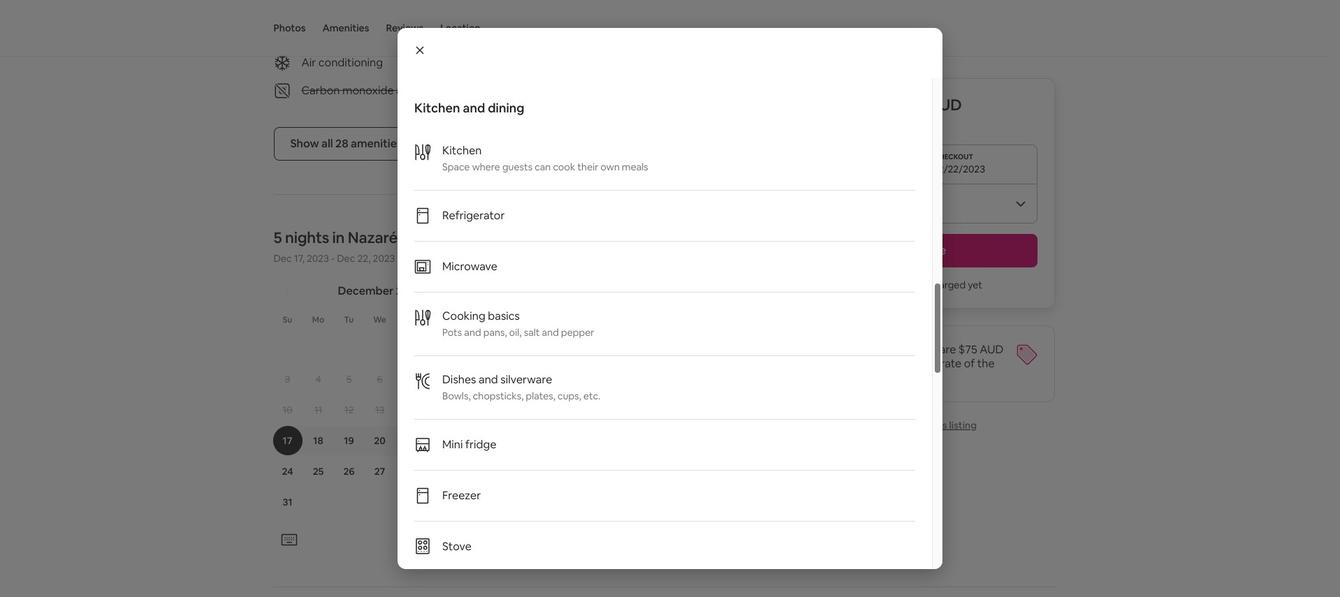 Task type: locate. For each thing, give the bounding box(es) containing it.
2 horizontal spatial 5
[[672, 343, 677, 355]]

su
[[283, 315, 292, 326], [517, 315, 526, 326]]

reserve button
[[813, 234, 1038, 268]]

own
[[601, 161, 620, 173]]

0 vertical spatial 31 button
[[598, 457, 629, 487]]

kitchen up space
[[442, 143, 482, 158]]

0 horizontal spatial the
[[860, 356, 878, 371]]

bowls,
[[442, 390, 471, 402]]

2 button
[[457, 334, 487, 364], [567, 334, 598, 364]]

5 button up 12 button on the bottom left of page
[[334, 365, 364, 394]]

parking
[[360, 28, 399, 42]]

30 up the freezer
[[466, 466, 478, 478]]

0 horizontal spatial 2 button
[[457, 334, 487, 364]]

29 down mini
[[436, 466, 447, 478]]

mo
[[312, 315, 324, 326], [546, 315, 558, 326]]

0 vertical spatial 5 button
[[659, 334, 690, 364]]

27
[[374, 466, 385, 478]]

1 horizontal spatial 5
[[346, 373, 352, 386]]

0 horizontal spatial 28 button
[[395, 457, 426, 487]]

where
[[472, 161, 500, 173]]

reserve
[[904, 243, 946, 258]]

basics
[[488, 309, 520, 324]]

31 button down 24
[[272, 488, 303, 517]]

4 button
[[629, 334, 659, 364], [303, 365, 334, 394]]

1 1 button from the left
[[426, 334, 457, 364]]

0 vertical spatial 6
[[703, 343, 708, 355]]

28 down 21, sunday, january 2024. available. select as check-in date. button
[[515, 466, 527, 478]]

1 horizontal spatial 6 button
[[690, 334, 721, 364]]

free
[[302, 28, 324, 42]]

be
[[914, 279, 926, 291]]

and
[[463, 100, 485, 116], [464, 326, 481, 339], [542, 326, 559, 339], [479, 372, 498, 387]]

28 right 27 'button'
[[405, 466, 416, 478]]

kitchen for space
[[442, 143, 482, 158]]

1 vertical spatial 3
[[285, 373, 290, 386]]

29 button
[[426, 457, 457, 487], [536, 457, 567, 487]]

22
[[436, 435, 447, 448]]

0 horizontal spatial 5
[[274, 228, 282, 248]]

2 30 button from the left
[[567, 457, 598, 487]]

calendar application
[[257, 269, 1199, 530]]

0 horizontal spatial 30
[[466, 466, 478, 478]]

carbon monoxide alarm
[[302, 83, 425, 98]]

6 button up 13 button
[[364, 365, 395, 394]]

2 8 from the left
[[549, 373, 555, 386]]

29 down 22, monday, january 2024. available. select as check-in date. button on the bottom
[[546, 466, 557, 478]]

3 button
[[598, 334, 629, 364], [272, 365, 303, 394]]

28 button down the 21 button
[[395, 457, 426, 487]]

1 vertical spatial 5 button
[[334, 365, 364, 394]]

tu
[[344, 315, 354, 326]]

28 right all
[[335, 137, 348, 151]]

0 horizontal spatial 8 button
[[426, 365, 457, 394]]

photos button
[[274, 0, 306, 56]]

dec right -
[[337, 253, 355, 265]]

10, wednesday, january 2024. available. select as check-in date. button
[[598, 365, 628, 394]]

8 for second 8 button from the right
[[438, 373, 444, 386]]

0 horizontal spatial 30 button
[[457, 457, 487, 487]]

5 button
[[659, 334, 690, 364], [334, 365, 364, 394]]

20 button
[[364, 427, 395, 456]]

price.
[[848, 342, 877, 357]]

1 horizontal spatial the
[[977, 356, 995, 371]]

we
[[373, 315, 386, 326]]

free street parking
[[302, 28, 399, 42]]

28 button down 21, sunday, january 2024. available. select as check-in date. button
[[506, 457, 536, 487]]

13, saturday, january 2024. available. select as check-in date. button
[[691, 365, 720, 394]]

1 8 from the left
[[438, 373, 444, 386]]

1 button right oil, on the bottom of page
[[536, 334, 567, 364]]

12
[[344, 404, 354, 417]]

1 29 from the left
[[436, 466, 447, 478]]

$75 aud
[[959, 342, 1004, 357]]

18
[[313, 435, 323, 448]]

su left tu
[[283, 315, 292, 326]]

25
[[313, 466, 324, 478]]

0 horizontal spatial 31
[[283, 496, 292, 509]]

26 button
[[334, 457, 364, 487]]

2023 right 22,
[[373, 253, 395, 265]]

0 vertical spatial 3
[[610, 343, 616, 355]]

1 horizontal spatial 2023
[[373, 253, 395, 265]]

24, wednesday, january 2024. available. select as check-in date. button
[[598, 427, 628, 456]]

0 horizontal spatial dec
[[274, 253, 292, 265]]

1 mo from the left
[[312, 315, 324, 326]]

1 horizontal spatial 28
[[405, 466, 416, 478]]

29 button down 22, monday, january 2024. available. select as check-in date. button on the bottom
[[536, 457, 567, 487]]

december
[[338, 284, 394, 299]]

1 down pots
[[439, 343, 443, 355]]

1 horizontal spatial dec
[[337, 253, 355, 265]]

1 vertical spatial 31
[[283, 496, 292, 509]]

2023
[[307, 253, 329, 265], [373, 253, 395, 265], [396, 284, 422, 299]]

plates,
[[526, 390, 556, 402]]

6 button up 13, saturday, january 2024. available. select as check-in date. button
[[690, 334, 721, 364]]

salt
[[524, 326, 540, 339]]

2 button down the sa
[[457, 334, 487, 364]]

31 for bottommost 31 button
[[283, 496, 292, 509]]

8 button right 7
[[536, 365, 567, 394]]

30 button
[[457, 457, 487, 487], [567, 457, 598, 487]]

19
[[344, 435, 354, 448]]

1 horizontal spatial mo
[[546, 315, 558, 326]]

19 button
[[334, 427, 364, 456]]

and inside the dishes and silverware bowls, chopsticks, plates, cups, etc.
[[479, 372, 498, 387]]

10
[[283, 404, 293, 417]]

1 8 button from the left
[[426, 365, 457, 394]]

0 horizontal spatial 29 button
[[426, 457, 457, 487]]

kitchen down alarm
[[414, 100, 460, 116]]

1 horizontal spatial 8 button
[[536, 365, 567, 394]]

30 button up the freezer
[[457, 457, 487, 487]]

2 vertical spatial 5
[[346, 373, 352, 386]]

1 horizontal spatial 5 button
[[659, 334, 690, 364]]

0 horizontal spatial 1
[[439, 343, 443, 355]]

$626 aud
[[889, 95, 962, 115]]

0 vertical spatial 3 button
[[598, 334, 629, 364]]

dec left the 17,
[[274, 253, 292, 265]]

1 horizontal spatial 31
[[608, 466, 618, 478]]

list
[[414, 127, 915, 597]]

0 horizontal spatial 6 button
[[364, 365, 395, 394]]

3 up the 10
[[285, 373, 290, 386]]

etc.
[[584, 390, 601, 402]]

25 button
[[303, 457, 334, 487]]

microwave
[[442, 259, 497, 274]]

2023 left -
[[307, 253, 329, 265]]

reviews button
[[386, 0, 424, 56]]

kitchen inside the kitchen space where guests can cook their own meals
[[442, 143, 482, 158]]

2 button up etc.
[[567, 334, 598, 364]]

0 horizontal spatial 1 button
[[426, 334, 457, 364]]

and down the sa
[[464, 326, 481, 339]]

1 horizontal spatial 2 button
[[567, 334, 598, 364]]

and right 9
[[479, 372, 498, 387]]

0 horizontal spatial 2
[[469, 343, 475, 355]]

6 up the 13 in the bottom left of the page
[[377, 373, 383, 386]]

0 horizontal spatial 5 button
[[334, 365, 364, 394]]

0 horizontal spatial 8
[[438, 373, 444, 386]]

2 30 from the left
[[577, 466, 588, 478]]

5 left nights
[[274, 228, 282, 248]]

1 horizontal spatial 4
[[641, 343, 647, 355]]

31 down '24, wednesday, january 2024. available. select as check-in date.' button
[[608, 466, 618, 478]]

1 vertical spatial 31 button
[[272, 488, 303, 517]]

30 down 23, tuesday, january 2024. available. select as check-in date. button
[[577, 466, 588, 478]]

2023 up th on the left
[[396, 284, 422, 299]]

5
[[274, 228, 282, 248], [672, 343, 677, 355], [346, 373, 352, 386]]

last
[[813, 370, 831, 385]]

cups,
[[558, 390, 581, 402]]

6 button
[[690, 334, 721, 364], [364, 365, 395, 394]]

alarm
[[396, 83, 425, 98]]

kitchen for and
[[414, 100, 460, 116]]

3 button up 10, wednesday, january 2024. available. select as check-in date. button
[[598, 334, 629, 364]]

january
[[578, 284, 620, 299]]

5 up 12, friday, january 2024. available. select as check-in date. button
[[672, 343, 677, 355]]

0 vertical spatial 5
[[274, 228, 282, 248]]

31 down 24
[[283, 496, 292, 509]]

3 button up 10 button
[[272, 365, 303, 394]]

0 vertical spatial 4 button
[[629, 334, 659, 364]]

2 dec from the left
[[337, 253, 355, 265]]

1 horizontal spatial su
[[517, 315, 526, 326]]

5 button up 12, friday, january 2024. available. select as check-in date. button
[[659, 334, 690, 364]]

1 horizontal spatial 1
[[550, 343, 554, 355]]

1 horizontal spatial 29
[[546, 466, 557, 478]]

28 inside show all 28 amenities button
[[335, 137, 348, 151]]

1 horizontal spatial 8
[[549, 373, 555, 386]]

0 horizontal spatial 3 button
[[272, 365, 303, 394]]

1 horizontal spatial 2
[[580, 343, 585, 355]]

5 up 12
[[346, 373, 352, 386]]

1 vertical spatial kitchen
[[442, 143, 482, 158]]

0 vertical spatial kitchen
[[414, 100, 460, 116]]

avg.
[[880, 356, 901, 371]]

22, monday, january 2024. available. select as check-in date. button
[[537, 427, 566, 456]]

0 horizontal spatial 28
[[335, 137, 348, 151]]

photos
[[274, 22, 306, 34]]

mo left tu
[[312, 315, 324, 326]]

0 horizontal spatial mo
[[312, 315, 324, 326]]

2 2 button from the left
[[567, 334, 598, 364]]

27, saturday, january 2024. available. select as check-in date. button
[[691, 427, 720, 456]]

1 vertical spatial 6 button
[[364, 365, 395, 394]]

0 horizontal spatial 29
[[436, 466, 447, 478]]

1 horizontal spatial 28 button
[[506, 457, 536, 487]]

1 dec from the left
[[274, 253, 292, 265]]

mo right "basics"
[[546, 315, 558, 326]]

4 button up '11'
[[303, 365, 334, 394]]

list containing kitchen
[[414, 127, 915, 597]]

dates
[[908, 342, 937, 357]]

30 button down 23, tuesday, january 2024. available. select as check-in date. button
[[567, 457, 598, 487]]

30
[[466, 466, 478, 478], [577, 466, 588, 478]]

24 button
[[272, 457, 303, 487]]

the right of
[[977, 356, 995, 371]]

0 vertical spatial 6 button
[[690, 334, 721, 364]]

1 vertical spatial 4
[[315, 373, 321, 386]]

show all 28 amenities
[[290, 137, 402, 151]]

1 horizontal spatial 3
[[610, 343, 616, 355]]

pepper
[[561, 326, 594, 339]]

3 up 10, wednesday, january 2024. available. select as check-in date. button
[[610, 343, 616, 355]]

4 up 11, thursday, january 2024. available. select as check-in date. button
[[641, 343, 647, 355]]

in
[[332, 228, 345, 248]]

8 up bowls,
[[438, 373, 444, 386]]

23, tuesday, january 2024. available. select as check-in date. button
[[568, 427, 597, 456]]

mini
[[442, 437, 463, 452]]

this
[[930, 419, 947, 432]]

8 up plates, at the left of page
[[549, 373, 555, 386]]

1 30 from the left
[[466, 466, 478, 478]]

oil,
[[509, 326, 522, 339]]

location button
[[440, 0, 481, 56]]

1 horizontal spatial 1 button
[[536, 334, 567, 364]]

cooking basics pots and pans, oil, salt and pepper
[[442, 309, 594, 339]]

2023 inside 'calendar' application
[[396, 284, 422, 299]]

0 horizontal spatial 31 button
[[272, 488, 303, 517]]

6
[[703, 343, 708, 355], [377, 373, 383, 386]]

days.
[[849, 370, 876, 385]]

0 horizontal spatial 4
[[315, 373, 321, 386]]

29 button down mini
[[426, 457, 457, 487]]

su up oil, on the bottom of page
[[517, 315, 526, 326]]

6 up 13, saturday, january 2024. available. select as check-in date. button
[[703, 343, 708, 355]]

2 down pepper
[[580, 343, 585, 355]]

1 horizontal spatial 30 button
[[567, 457, 598, 487]]

1 up "silverware" at bottom left
[[550, 343, 554, 355]]

show all 28 amenities button
[[274, 127, 419, 161]]

0 horizontal spatial su
[[283, 315, 292, 326]]

1 vertical spatial 6
[[377, 373, 383, 386]]

rate
[[941, 356, 962, 371]]

1 2 from the left
[[469, 343, 475, 355]]

1 vertical spatial 5
[[672, 343, 677, 355]]

1 horizontal spatial 29 button
[[536, 457, 567, 487]]

1 vertical spatial 4 button
[[303, 365, 334, 394]]

2 1 from the left
[[550, 343, 554, 355]]

0 vertical spatial 31
[[608, 466, 618, 478]]

lower price.
[[813, 342, 877, 357]]

21, sunday, january 2024. available. select as check-in date. button
[[506, 427, 536, 456]]

1 2 button from the left
[[457, 334, 487, 364]]

4 up '11'
[[315, 373, 321, 386]]

1 horizontal spatial 30
[[577, 466, 588, 478]]

2 down the sa
[[469, 343, 475, 355]]

4 button up 11, thursday, january 2024. available. select as check-in date. button
[[629, 334, 659, 364]]

1 su from the left
[[283, 315, 292, 326]]

0 horizontal spatial 3
[[285, 373, 290, 386]]

of
[[964, 356, 975, 371]]

2 horizontal spatial 2023
[[396, 284, 422, 299]]

1 button down fr
[[426, 334, 457, 364]]

your dates are $75 aud less than the avg. nightly rate of the last 60 days.
[[813, 342, 1004, 385]]

5 inside 5 nights in nazaré dec 17, 2023 - dec 22, 2023
[[274, 228, 282, 248]]

31 button down '24, wednesday, january 2024. available. select as check-in date.' button
[[598, 457, 629, 487]]

the left avg.
[[860, 356, 878, 371]]

can
[[535, 161, 551, 173]]

1 horizontal spatial 3 button
[[598, 334, 629, 364]]

28
[[335, 137, 348, 151], [405, 466, 416, 478], [515, 466, 527, 478]]

8 button left 9
[[426, 365, 457, 394]]

reviews
[[386, 22, 424, 34]]

2 mo from the left
[[546, 315, 558, 326]]



Task type: vqa. For each thing, say whether or not it's contained in the screenshot.
Panoramic
no



Task type: describe. For each thing, give the bounding box(es) containing it.
2 28 button from the left
[[506, 457, 536, 487]]

refrigerator
[[442, 208, 505, 223]]

pans,
[[483, 326, 507, 339]]

2 2 from the left
[[580, 343, 585, 355]]

1 horizontal spatial 6
[[703, 343, 708, 355]]

all
[[322, 137, 333, 151]]

26
[[343, 466, 355, 478]]

cook
[[553, 161, 575, 173]]

24
[[282, 466, 293, 478]]

freezer
[[442, 488, 481, 503]]

december 2023
[[338, 284, 422, 299]]

mini fridge
[[442, 437, 497, 452]]

and left dining
[[463, 100, 485, 116]]

what this place offers dialog
[[398, 28, 943, 597]]

20
[[374, 435, 386, 448]]

pots
[[442, 326, 462, 339]]

won't
[[887, 279, 912, 291]]

25, thursday, january 2024. available. select as check-in date. button
[[629, 427, 659, 456]]

report this listing
[[896, 419, 977, 432]]

0 vertical spatial 4
[[641, 343, 647, 355]]

60
[[833, 370, 847, 385]]

8 for first 8 button from the right
[[549, 373, 555, 386]]

2 horizontal spatial 28
[[515, 466, 527, 478]]

22,
[[357, 253, 371, 265]]

17
[[283, 435, 292, 448]]

13
[[375, 404, 385, 417]]

2 8 button from the left
[[536, 365, 567, 394]]

sa
[[467, 315, 477, 326]]

9
[[469, 373, 475, 386]]

12/22/2023
[[934, 163, 985, 175]]

26, friday, january 2024. available. select as check-in date. button
[[660, 427, 689, 456]]

you won't be charged yet
[[868, 279, 982, 291]]

27 button
[[364, 457, 395, 487]]

0 horizontal spatial 6
[[377, 373, 383, 386]]

1 horizontal spatial 4 button
[[629, 334, 659, 364]]

1 30 button from the left
[[457, 457, 487, 487]]

11, thursday, january 2024. available. select as check-in date. button
[[629, 365, 659, 394]]

than
[[834, 356, 858, 371]]

kitchen and dining
[[414, 100, 525, 116]]

23 button
[[457, 427, 487, 456]]

fridge
[[465, 437, 497, 452]]

list inside what this place offers dialog
[[414, 127, 915, 597]]

0 horizontal spatial 2023
[[307, 253, 329, 265]]

11
[[314, 404, 322, 417]]

1 29 button from the left
[[426, 457, 457, 487]]

lower
[[813, 342, 845, 357]]

5 for the bottommost 5 button
[[346, 373, 352, 386]]

5 for the top 5 button
[[672, 343, 677, 355]]

nights
[[285, 228, 329, 248]]

amenities
[[351, 137, 402, 151]]

21 button
[[395, 427, 426, 456]]

2 1 button from the left
[[536, 334, 567, 364]]

1 1 from the left
[[439, 343, 443, 355]]

1 vertical spatial 3 button
[[272, 365, 303, 394]]

and right salt
[[542, 326, 559, 339]]

7 button
[[506, 365, 536, 394]]

9 button
[[457, 365, 487, 394]]

your
[[883, 342, 906, 357]]

dining
[[488, 100, 525, 116]]

2 29 from the left
[[546, 466, 557, 478]]

1 28 button from the left
[[395, 457, 426, 487]]

nazaré
[[348, 228, 398, 248]]

21
[[406, 435, 415, 448]]

less
[[813, 356, 832, 371]]

7
[[518, 373, 524, 386]]

location
[[440, 22, 481, 34]]

fr
[[437, 315, 445, 326]]

10 button
[[272, 396, 303, 425]]

17,
[[294, 253, 305, 265]]

you
[[868, 279, 885, 291]]

0 horizontal spatial 4 button
[[303, 365, 334, 394]]

11 button
[[303, 396, 334, 425]]

31 for 31 button to the right
[[608, 466, 618, 478]]

show
[[290, 137, 319, 151]]

2 su from the left
[[517, 315, 526, 326]]

23
[[466, 435, 478, 448]]

report
[[896, 419, 928, 432]]

their
[[577, 161, 598, 173]]

1 the from the left
[[860, 356, 878, 371]]

meals
[[622, 161, 648, 173]]

stove
[[442, 539, 472, 554]]

listing
[[949, 419, 977, 432]]

-
[[331, 253, 335, 265]]

street
[[327, 28, 358, 42]]

conditioning
[[319, 56, 383, 70]]

5 nights in nazaré dec 17, 2023 - dec 22, 2023
[[274, 228, 398, 265]]

1 horizontal spatial 31 button
[[598, 457, 629, 487]]

17 button
[[272, 427, 303, 456]]

2 29 button from the left
[[536, 457, 567, 487]]

yet
[[968, 279, 982, 291]]

tv
[[535, 28, 550, 42]]

2 the from the left
[[977, 356, 995, 371]]

carbon
[[302, 83, 340, 98]]

chopsticks,
[[473, 390, 524, 402]]

air
[[302, 56, 316, 70]]

12, friday, january 2024. available. select as check-in date. button
[[660, 365, 689, 394]]

18 button
[[303, 427, 334, 456]]

silverware
[[501, 372, 552, 387]]



